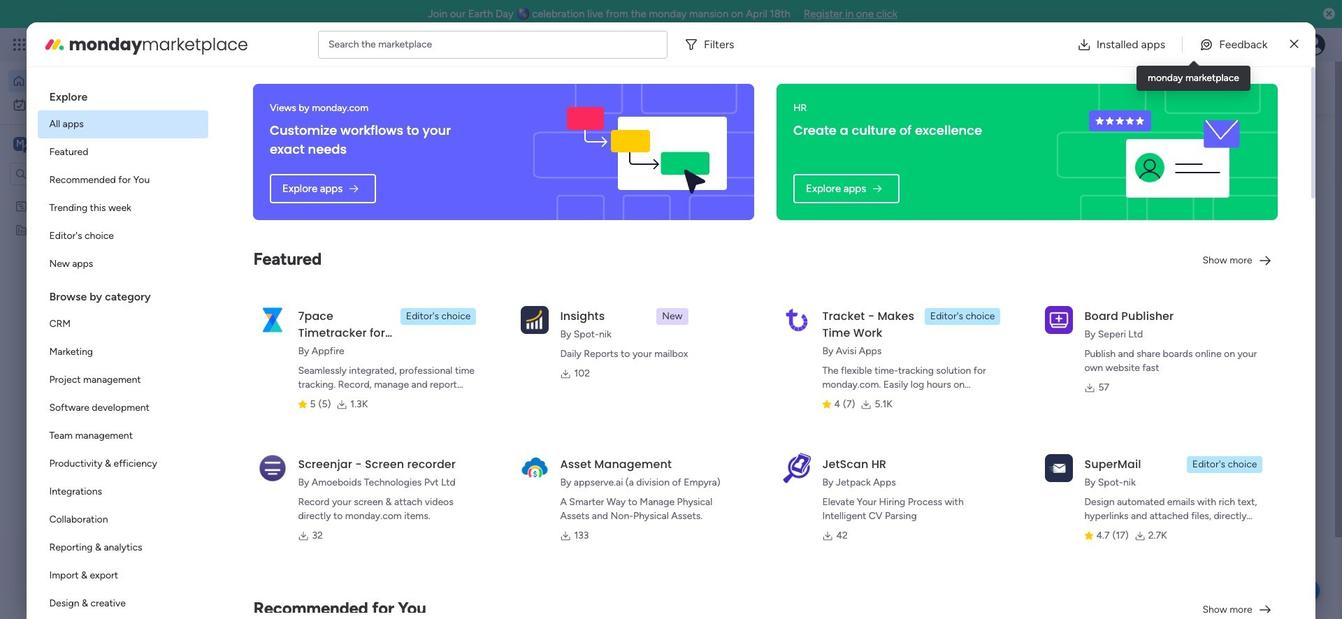 Task type: vqa. For each thing, say whether or not it's contained in the screenshot.
1st 'banner logo'
yes



Task type: locate. For each thing, give the bounding box(es) containing it.
banner logo image
[[556, 84, 738, 220], [1079, 84, 1261, 220]]

1 banner logo image from the left
[[556, 84, 738, 220]]

roy mann image
[[291, 409, 319, 437]]

v2 bolt switch image
[[1190, 80, 1198, 95]]

search everything image
[[1221, 38, 1235, 52]]

1 vertical spatial heading
[[38, 278, 209, 310]]

close recently visited image
[[258, 142, 275, 159]]

option
[[8, 70, 170, 92], [8, 94, 170, 116], [38, 110, 209, 138], [38, 138, 209, 166], [38, 166, 209, 194], [0, 193, 178, 196], [38, 194, 209, 222], [38, 222, 209, 250], [38, 250, 209, 278], [38, 310, 209, 338], [38, 338, 209, 366], [38, 366, 209, 394], [38, 394, 209, 422], [38, 422, 209, 450], [38, 450, 209, 478], [38, 478, 209, 506], [38, 506, 209, 534], [38, 534, 209, 562], [38, 562, 209, 590], [38, 590, 209, 618]]

0 vertical spatial heading
[[38, 78, 209, 110]]

1 horizontal spatial workspace image
[[281, 595, 315, 620]]

0 horizontal spatial workspace image
[[13, 136, 27, 152]]

workspace selection element
[[13, 136, 117, 154]]

1 horizontal spatial banner logo image
[[1079, 84, 1261, 220]]

component image
[[276, 305, 288, 318]]

0 horizontal spatial banner logo image
[[556, 84, 738, 220]]

workspace image
[[13, 136, 27, 152], [281, 595, 315, 620]]

component image
[[468, 305, 481, 318]]

dapulse x slim image
[[1291, 36, 1299, 53]]

app logo image
[[259, 306, 287, 334], [521, 306, 549, 334], [783, 306, 811, 334], [1046, 306, 1074, 334], [783, 453, 811, 484], [259, 454, 287, 482], [521, 454, 549, 482], [1046, 454, 1074, 482]]

0 vertical spatial workspace image
[[13, 136, 27, 152]]

1 vertical spatial workspace image
[[281, 595, 315, 620]]

monday marketplace image
[[1187, 38, 1201, 52]]

list box
[[38, 78, 209, 620], [0, 191, 178, 430]]

heading
[[38, 78, 209, 110], [38, 278, 209, 310]]



Task type: describe. For each thing, give the bounding box(es) containing it.
1 image
[[1136, 29, 1148, 44]]

monday marketplace image
[[44, 33, 66, 56]]

select product image
[[13, 38, 27, 52]]

update feed image
[[1125, 38, 1139, 52]]

see plans image
[[232, 37, 245, 52]]

1 heading from the top
[[38, 78, 209, 110]]

invite members image
[[1156, 38, 1170, 52]]

help center element
[[1070, 429, 1280, 485]]

quick search results list box
[[258, 159, 1036, 344]]

getting started element
[[1070, 362, 1280, 418]]

templates image image
[[1083, 134, 1267, 230]]

2 heading from the top
[[38, 278, 209, 310]]

2 banner logo image from the left
[[1079, 84, 1261, 220]]

notifications image
[[1094, 38, 1108, 52]]

Search in workspace field
[[29, 166, 117, 182]]

1 element
[[399, 361, 416, 378]]

help image
[[1252, 38, 1266, 52]]

jacob simon image
[[1303, 34, 1326, 56]]

v2 user feedback image
[[1081, 80, 1092, 96]]



